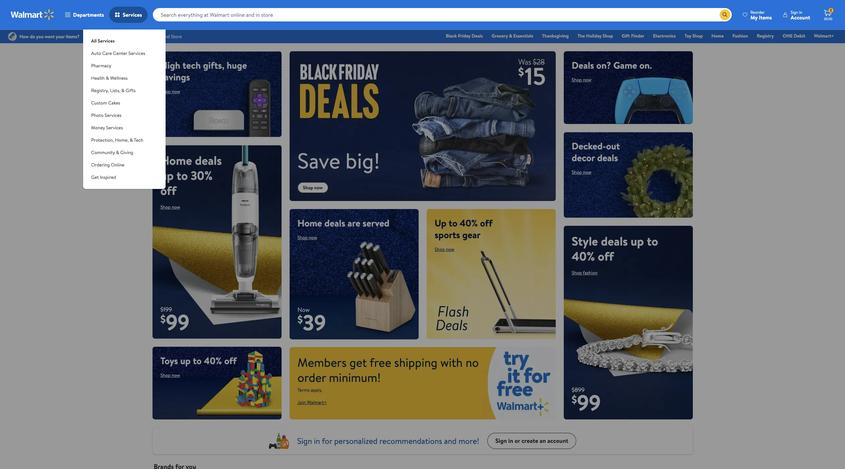 Task type: vqa. For each thing, say whether or not it's contained in the screenshot.
gap
no



Task type: locate. For each thing, give the bounding box(es) containing it.
& left gifts
[[121, 87, 125, 94]]

walmart image
[[11, 9, 54, 20]]

thanksgiving link
[[539, 32, 572, 40]]

2 horizontal spatial $
[[572, 393, 577, 407]]

money services
[[91, 124, 123, 131]]

home inside home deals up to 30% off
[[160, 152, 192, 169]]

& right health
[[106, 75, 109, 82]]

2 horizontal spatial home
[[712, 33, 724, 39]]

0 $0.00
[[825, 7, 833, 21]]

1 horizontal spatial home
[[298, 217, 322, 230]]

reorder my items
[[751, 9, 772, 21]]

home link
[[709, 32, 727, 40]]

thanksgiving
[[542, 33, 569, 39]]

search icon image
[[723, 12, 728, 17]]

0 vertical spatial 40%
[[460, 217, 478, 230]]

walmart+ down apply.
[[307, 399, 327, 406]]

0 horizontal spatial up
[[160, 167, 174, 184]]

sign inside sign in account
[[791, 9, 799, 15]]

0 vertical spatial deals
[[472, 33, 483, 39]]

0 horizontal spatial 40%
[[204, 355, 222, 368]]

$
[[160, 312, 166, 327], [298, 312, 303, 327], [572, 393, 577, 407]]

shop now link
[[572, 76, 592, 83], [160, 88, 180, 95], [572, 169, 592, 176], [298, 182, 328, 193], [160, 204, 180, 211], [298, 234, 317, 241], [435, 246, 455, 253], [160, 372, 180, 379]]

shop now link for decked-out decor deals
[[572, 169, 592, 176]]

walmart+ down $0.00 in the right of the page
[[814, 33, 834, 39]]

2 horizontal spatial 40%
[[572, 248, 595, 265]]

0 horizontal spatial deals
[[472, 33, 483, 39]]

1 horizontal spatial in
[[509, 437, 513, 445]]

services right all on the left of page
[[98, 38, 115, 44]]

gift finder
[[622, 33, 645, 39]]

photo services
[[91, 112, 121, 119]]

style deals up to 40% off
[[572, 233, 658, 265]]

deals right friday
[[472, 33, 483, 39]]

served
[[363, 217, 390, 230]]

0 vertical spatial up
[[160, 167, 174, 184]]

shipping
[[394, 354, 438, 371]]

deals inside home deals up to 30% off
[[195, 152, 222, 169]]

save
[[298, 146, 341, 176]]

decked-
[[572, 139, 606, 152]]

deals inside decked-out decor deals
[[597, 151, 618, 164]]

auto care center services button
[[83, 47, 166, 60]]

shop for up to 40% off sports gear
[[435, 246, 445, 253]]

the holiday shop
[[578, 33, 613, 39]]

departments
[[73, 11, 104, 18]]

shop for high tech gifts, huge savings
[[160, 88, 171, 95]]

health & wellness button
[[83, 72, 166, 85]]

deals left the "on?" on the right top of the page
[[572, 59, 594, 72]]

& inside "link"
[[509, 33, 513, 39]]

& left giving
[[116, 149, 119, 156]]

grocery
[[492, 33, 508, 39]]

to inside home deals up to 30% off
[[177, 167, 188, 184]]

40% inside up to 40% off sports gear
[[460, 217, 478, 230]]

toys up to 40% off
[[160, 355, 237, 368]]

shop now for deals on? game on.
[[572, 76, 592, 83]]

fashion link
[[730, 32, 752, 40]]

minimum!
[[329, 369, 381, 386]]

99 inside $899 $ 99
[[577, 388, 601, 418]]

up
[[435, 217, 447, 230]]

fashion
[[583, 270, 598, 276]]

0 horizontal spatial $
[[160, 312, 166, 327]]

center
[[113, 50, 127, 57]]

$ for home deals up to 30% off
[[160, 312, 166, 327]]

shop for save big!
[[303, 184, 313, 191]]

& for wellness
[[106, 75, 109, 82]]

now dollar 39 null group
[[290, 306, 326, 340]]

auto
[[91, 50, 101, 57]]

$ inside now $ 39
[[298, 312, 303, 327]]

home
[[712, 33, 724, 39], [160, 152, 192, 169], [298, 217, 322, 230]]

sign left in
[[791, 9, 799, 15]]

sign
[[791, 9, 799, 15], [297, 436, 312, 447], [496, 437, 507, 445]]

the
[[578, 33, 585, 39]]

online
[[111, 162, 124, 168]]

registry, lists, & gifts button
[[83, 85, 166, 97]]

0 horizontal spatial 99
[[166, 307, 190, 337]]

home deals are served
[[298, 217, 390, 230]]

was dollar $199, now dollar 99 group
[[152, 305, 190, 339]]

the holiday shop link
[[575, 32, 616, 40]]

& inside dropdown button
[[106, 75, 109, 82]]

shop now for save big!
[[303, 184, 323, 191]]

&
[[509, 33, 513, 39], [106, 75, 109, 82], [121, 87, 125, 94], [130, 137, 133, 144], [116, 149, 119, 156]]

more!
[[459, 436, 480, 447]]

1 vertical spatial walmart+
[[307, 399, 327, 406]]

reorder
[[751, 9, 765, 15]]

0 horizontal spatial in
[[314, 436, 320, 447]]

now for save big!
[[314, 184, 323, 191]]

wellness
[[110, 75, 128, 82]]

toys
[[160, 355, 178, 368]]

1 horizontal spatial deals
[[572, 59, 594, 72]]

with
[[441, 354, 463, 371]]

and
[[444, 436, 457, 447]]

get
[[350, 354, 367, 371]]

$ inside $899 $ 99
[[572, 393, 577, 407]]

shop now for up to 40% off sports gear
[[435, 246, 455, 253]]

0 vertical spatial home
[[712, 33, 724, 39]]

in left for
[[314, 436, 320, 447]]

1 horizontal spatial walmart+
[[814, 33, 834, 39]]

now for decked-out decor deals
[[583, 169, 592, 176]]

2 vertical spatial 40%
[[204, 355, 222, 368]]

deals
[[472, 33, 483, 39], [572, 59, 594, 72]]

to inside style deals up to 40% off
[[647, 233, 658, 250]]

0 vertical spatial 99
[[166, 307, 190, 337]]

tech
[[134, 137, 143, 144]]

sign in or create an account
[[496, 437, 569, 445]]

1 horizontal spatial $
[[298, 312, 303, 327]]

1x products_desktop image
[[269, 433, 289, 449]]

1 vertical spatial 40%
[[572, 248, 595, 265]]

to
[[177, 167, 188, 184], [449, 217, 458, 230], [647, 233, 658, 250], [193, 355, 202, 368]]

up inside style deals up to 40% off
[[631, 233, 644, 250]]

now for high tech gifts, huge savings
[[172, 88, 180, 95]]

services up all services link
[[123, 11, 142, 18]]

shop now for decked-out decor deals
[[572, 169, 592, 176]]

ordering online button
[[83, 159, 166, 171]]

& right grocery
[[509, 33, 513, 39]]

$199
[[160, 305, 172, 314]]

1 vertical spatial 99
[[577, 388, 601, 418]]

home for 39
[[298, 217, 322, 230]]

in left or
[[509, 437, 513, 445]]

to inside up to 40% off sports gear
[[449, 217, 458, 230]]

2 vertical spatial up
[[180, 355, 191, 368]]

2 horizontal spatial sign
[[791, 9, 799, 15]]

services for money services
[[106, 124, 123, 131]]

Search search field
[[153, 8, 732, 21]]

decor
[[572, 151, 595, 164]]

1 horizontal spatial 99
[[577, 388, 601, 418]]

1 vertical spatial deals
[[572, 59, 594, 72]]

shop for deals on? game on.
[[572, 76, 582, 83]]

0 horizontal spatial home
[[160, 152, 192, 169]]

out
[[606, 139, 620, 152]]

1 vertical spatial home
[[160, 152, 192, 169]]

deals
[[597, 151, 618, 164], [195, 152, 222, 169], [325, 217, 345, 230], [601, 233, 628, 250]]

sign left for
[[297, 436, 312, 447]]

in for for
[[314, 436, 320, 447]]

services down the cakes
[[105, 112, 121, 119]]

off
[[160, 182, 177, 199], [480, 217, 493, 230], [598, 248, 614, 265], [224, 355, 237, 368]]

1 horizontal spatial sign
[[496, 437, 507, 445]]

pharmacy
[[91, 62, 111, 69]]

services up protection, home, & tech on the left of the page
[[106, 124, 123, 131]]

now for toys up to 40% off
[[172, 372, 180, 379]]

1 horizontal spatial up
[[180, 355, 191, 368]]

apply.
[[311, 387, 323, 394]]

2 vertical spatial home
[[298, 217, 322, 230]]

deals for style deals up to 40% off
[[601, 233, 628, 250]]

all services link
[[83, 30, 166, 47]]

up inside home deals up to 30% off
[[160, 167, 174, 184]]

40% inside style deals up to 40% off
[[572, 248, 595, 265]]

join walmart+
[[298, 399, 327, 406]]

1 horizontal spatial 40%
[[460, 217, 478, 230]]

2 horizontal spatial up
[[631, 233, 644, 250]]

now for home deals up to 30% off
[[172, 204, 180, 211]]

0 horizontal spatial sign
[[297, 436, 312, 447]]

pharmacy button
[[83, 60, 166, 72]]

40%
[[460, 217, 478, 230], [572, 248, 595, 265], [204, 355, 222, 368]]

community & giving button
[[83, 147, 166, 159]]

up
[[160, 167, 174, 184], [631, 233, 644, 250], [180, 355, 191, 368]]

shop now link for home deals up to 30% off
[[160, 204, 180, 211]]

1 vertical spatial up
[[631, 233, 644, 250]]

giving
[[120, 149, 133, 156]]

& for giving
[[116, 149, 119, 156]]

0 vertical spatial walmart+
[[814, 33, 834, 39]]

99 inside the $199 $ 99
[[166, 307, 190, 337]]

protection, home, & tech button
[[83, 134, 166, 147]]

sign left or
[[496, 437, 507, 445]]

black friday deals
[[446, 33, 483, 39]]

shop now link for high tech gifts, huge savings
[[160, 88, 180, 95]]

shop for home deals up to 30% off
[[160, 204, 171, 211]]

deals inside style deals up to 40% off
[[601, 233, 628, 250]]

get
[[91, 174, 99, 181]]

$ inside the $199 $ 99
[[160, 312, 166, 327]]

now for deals on? game on.
[[583, 76, 592, 83]]

get inspired
[[91, 174, 116, 181]]

shop now for high tech gifts, huge savings
[[160, 88, 180, 95]]

on?
[[597, 59, 612, 72]]

services inside dropdown button
[[105, 112, 121, 119]]

toy shop
[[685, 33, 703, 39]]



Task type: describe. For each thing, give the bounding box(es) containing it.
shop for home deals are served
[[298, 234, 308, 241]]

$ for home deals are served
[[298, 312, 303, 327]]

money
[[91, 124, 105, 131]]

one debit
[[783, 33, 806, 39]]

now $ 39
[[298, 306, 326, 338]]

gear
[[463, 228, 481, 241]]

0 horizontal spatial walmart+
[[307, 399, 327, 406]]

photo services button
[[83, 109, 166, 122]]

decked-out decor deals
[[572, 139, 620, 164]]

off inside home deals up to 30% off
[[160, 182, 177, 199]]

shop fashion link
[[572, 270, 598, 276]]

sports
[[435, 228, 460, 241]]

99 for home deals up to 30% off
[[166, 307, 190, 337]]

gift
[[622, 33, 630, 39]]

custom
[[91, 100, 107, 106]]

members
[[298, 354, 347, 371]]

gift finder link
[[619, 32, 648, 40]]

community
[[91, 149, 115, 156]]

deals for home deals are served
[[325, 217, 345, 230]]

custom cakes button
[[83, 97, 166, 109]]

$899 $ 99
[[572, 386, 601, 418]]

personalized
[[334, 436, 378, 447]]

Walmart Site-Wide search field
[[153, 8, 732, 21]]

up for home deals up to 30% off
[[160, 167, 174, 184]]

toy
[[685, 33, 692, 39]]

sign for sign in for personalized recommendations and more!
[[297, 436, 312, 447]]

shop now for home deals up to 30% off
[[160, 204, 180, 211]]

shop fashion
[[572, 270, 598, 276]]

black
[[446, 33, 457, 39]]

up for style deals up to 40% off
[[631, 233, 644, 250]]

shop for style deals up to 40% off
[[572, 270, 582, 276]]

high
[[160, 59, 180, 72]]

services right center
[[128, 50, 145, 57]]

all services
[[91, 38, 115, 44]]

services for photo services
[[105, 112, 121, 119]]

all
[[91, 38, 97, 44]]

money services button
[[83, 122, 166, 134]]

grocery & essentials link
[[489, 32, 537, 40]]

sign for sign in or create an account
[[496, 437, 507, 445]]

& inside dropdown button
[[121, 87, 125, 94]]

home deals up to 30% off
[[160, 152, 222, 199]]

game
[[614, 59, 638, 72]]

sign in for personalized recommendations and more!
[[297, 436, 480, 447]]

registry link
[[754, 32, 777, 40]]

up to 40% off sports gear
[[435, 217, 493, 241]]

home,
[[115, 137, 129, 144]]

create
[[522, 437, 539, 445]]

debit
[[794, 33, 806, 39]]

ordering online
[[91, 162, 124, 168]]

account
[[791, 14, 811, 21]]

get inspired button
[[83, 171, 166, 184]]

health & wellness
[[91, 75, 128, 82]]

39
[[303, 308, 326, 338]]

big!
[[346, 146, 380, 176]]

no
[[466, 354, 479, 371]]

99 for style deals up to 40% off
[[577, 388, 601, 418]]

$199 $ 99
[[160, 305, 190, 337]]

& for essentials
[[509, 33, 513, 39]]

holiday
[[586, 33, 602, 39]]

off inside style deals up to 40% off
[[598, 248, 614, 265]]

registry, lists, & gifts
[[91, 87, 136, 94]]

shop for decked-out decor deals
[[572, 169, 582, 176]]

protection, home, & tech
[[91, 137, 143, 144]]

savings
[[160, 70, 190, 84]]

custom cakes
[[91, 100, 120, 106]]

shop for toys up to 40% off
[[160, 372, 171, 379]]

black friday deals link
[[443, 32, 486, 40]]

services button
[[109, 7, 147, 23]]

on.
[[640, 59, 652, 72]]

in for or
[[509, 437, 513, 445]]

$899
[[572, 386, 585, 395]]

auto care center services
[[91, 50, 145, 57]]

one debit link
[[780, 32, 809, 40]]

terms
[[298, 387, 310, 394]]

30%
[[191, 167, 213, 184]]

care
[[102, 50, 112, 57]]

shop now for toys up to 40% off
[[160, 372, 180, 379]]

sign for sign in account
[[791, 9, 799, 15]]

shop now for home deals are served
[[298, 234, 317, 241]]

cakes
[[108, 100, 120, 106]]

deals for home deals up to 30% off
[[195, 152, 222, 169]]

community & giving
[[91, 149, 133, 156]]

gifts,
[[203, 59, 225, 72]]

home for 99
[[160, 152, 192, 169]]

save big!
[[298, 146, 380, 176]]

services for all services
[[98, 38, 115, 44]]

inspired
[[100, 174, 116, 181]]

in
[[799, 9, 803, 15]]

0
[[830, 7, 833, 13]]

shop now link for deals on? game on.
[[572, 76, 592, 83]]

registry,
[[91, 87, 109, 94]]

huge
[[227, 59, 247, 72]]

services inside popup button
[[123, 11, 142, 18]]

walmart+ link
[[811, 32, 837, 40]]

now
[[298, 306, 310, 314]]

lists,
[[110, 87, 120, 94]]

toy shop link
[[682, 32, 706, 40]]

off inside up to 40% off sports gear
[[480, 217, 493, 230]]

now for up to 40% off sports gear
[[446, 246, 455, 253]]

shop now link for home deals are served
[[298, 234, 317, 241]]

ordering
[[91, 162, 110, 168]]

now for home deals are served
[[309, 234, 317, 241]]

tech
[[183, 59, 201, 72]]

are
[[348, 217, 361, 230]]

electronics
[[653, 33, 676, 39]]

was dollar $899, now dollar 99 group
[[564, 386, 601, 420]]

registry
[[757, 33, 774, 39]]

shop now link for toys up to 40% off
[[160, 372, 180, 379]]

shop now link for save big!
[[298, 182, 328, 193]]

shop now link for up to 40% off sports gear
[[435, 246, 455, 253]]

& left tech
[[130, 137, 133, 144]]

my
[[751, 14, 758, 21]]

departments button
[[60, 7, 109, 23]]

$ for style deals up to 40% off
[[572, 393, 577, 407]]



